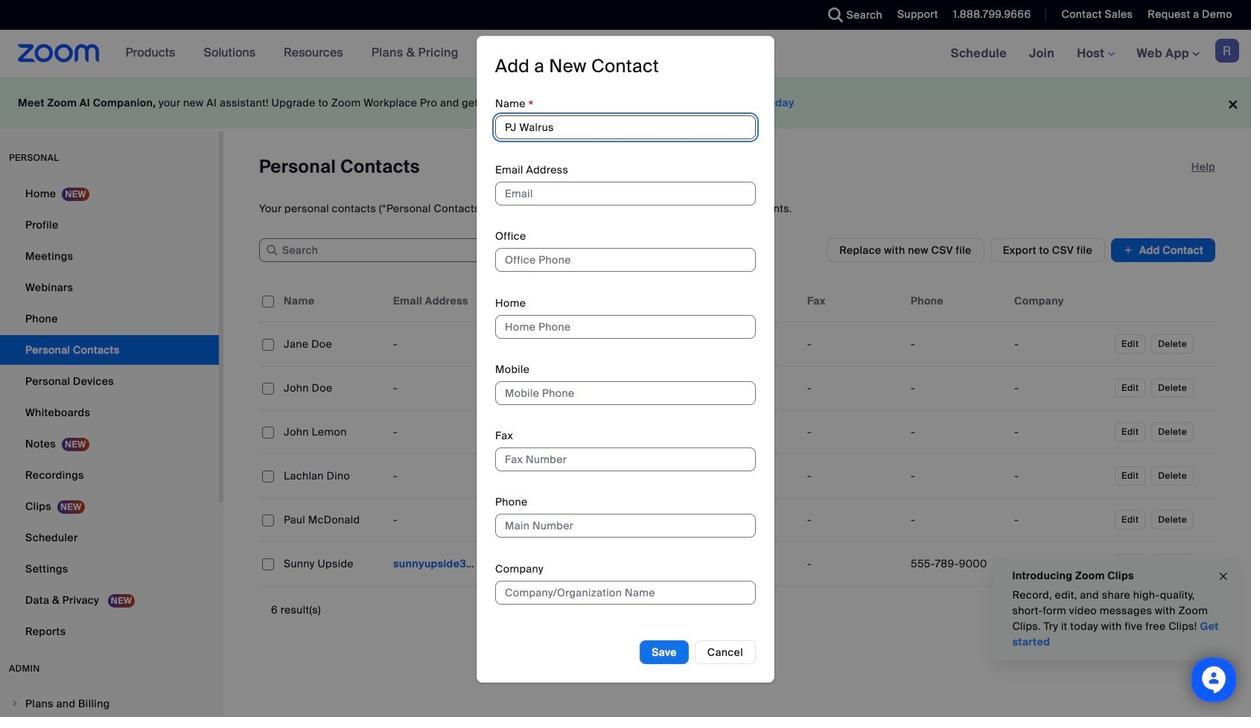 Task type: locate. For each thing, give the bounding box(es) containing it.
Mobile Phone text field
[[496, 381, 756, 405]]

footer
[[0, 78, 1252, 129]]

Main Number text field
[[496, 514, 756, 538]]

Fax Number text field
[[496, 448, 756, 472]]

Email text field
[[496, 182, 756, 206]]

Company/Organization Name text field
[[496, 581, 756, 605]]

application
[[259, 280, 1216, 586]]

dialog
[[477, 36, 775, 683]]

close image
[[1218, 568, 1230, 585]]

cell
[[278, 329, 388, 359], [388, 329, 491, 359], [491, 329, 595, 359], [595, 329, 698, 359], [698, 329, 802, 359], [802, 329, 905, 359], [905, 329, 1009, 359], [1009, 329, 1113, 359], [278, 373, 388, 403], [388, 373, 491, 403], [491, 373, 595, 403], [595, 373, 698, 403], [698, 373, 802, 403], [802, 373, 905, 403], [905, 373, 1009, 403], [1009, 373, 1113, 403], [278, 417, 388, 447], [388, 417, 491, 447], [491, 417, 595, 447], [595, 417, 698, 447], [698, 417, 802, 447], [802, 417, 905, 447], [905, 417, 1009, 447], [1009, 417, 1113, 447], [278, 461, 388, 491], [388, 461, 491, 491], [491, 461, 595, 491], [595, 461, 698, 491], [698, 461, 802, 491], [802, 461, 905, 491], [905, 461, 1009, 491], [1009, 461, 1113, 491], [278, 505, 388, 535], [388, 505, 491, 535], [491, 505, 595, 535], [595, 505, 698, 535], [698, 505, 802, 535], [802, 505, 905, 535], [905, 505, 1009, 535], [1009, 505, 1113, 535], [278, 549, 388, 579], [388, 549, 491, 579], [491, 549, 595, 579], [595, 549, 698, 579], [698, 549, 802, 579], [802, 549, 905, 579], [905, 549, 1009, 579], [1009, 549, 1113, 579]]

Search Contacts Input text field
[[259, 238, 483, 262]]

personal menu menu
[[0, 179, 219, 648]]

banner
[[0, 30, 1252, 78]]



Task type: describe. For each thing, give the bounding box(es) containing it.
Home Phone text field
[[496, 315, 756, 339]]

product information navigation
[[114, 30, 470, 78]]

First and Last Name text field
[[496, 115, 756, 139]]

add image
[[1124, 243, 1134, 258]]

meetings navigation
[[940, 30, 1252, 78]]

Office Phone text field
[[496, 248, 756, 272]]



Task type: vqa. For each thing, say whether or not it's contained in the screenshot.
right icon for 1st Menu Item from the bottom
no



